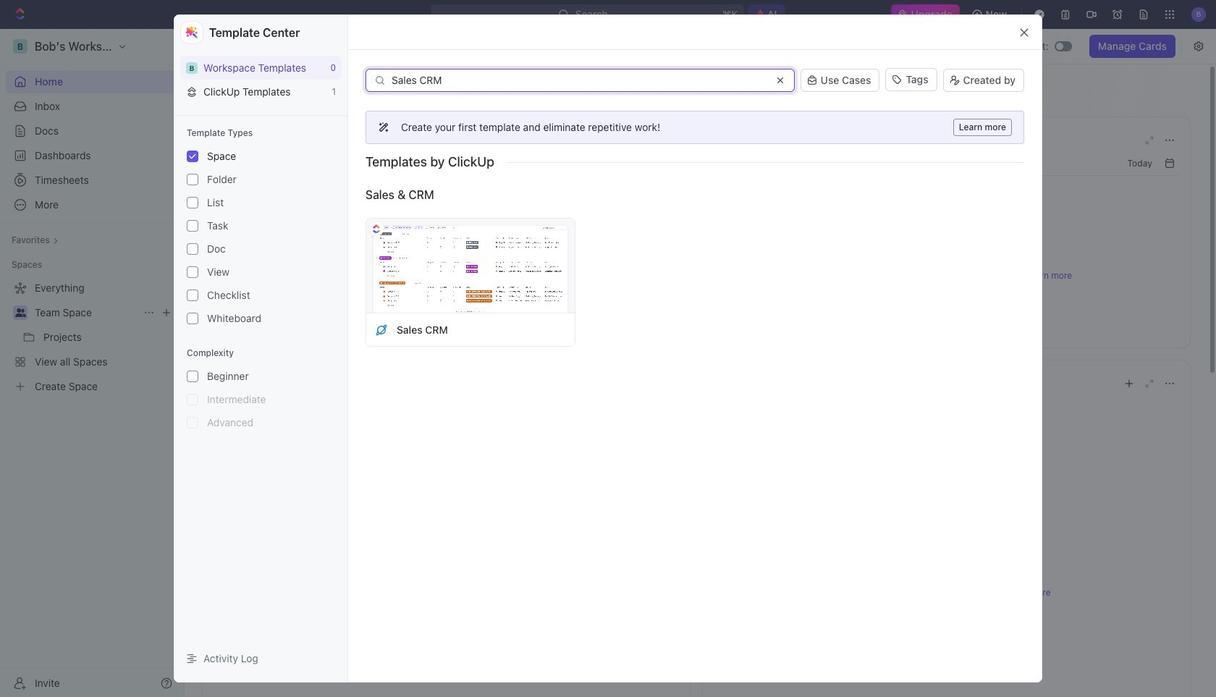 Task type: locate. For each thing, give the bounding box(es) containing it.
user group image
[[220, 158, 232, 168], [15, 308, 26, 317]]

space template image
[[375, 323, 388, 336]]

None checkbox
[[187, 174, 198, 185], [187, 197, 198, 209], [187, 243, 198, 255], [187, 313, 198, 324], [187, 394, 198, 406], [187, 174, 198, 185], [187, 197, 198, 209], [187, 243, 198, 255], [187, 313, 198, 324], [187, 394, 198, 406]]

1 vertical spatial user group image
[[15, 308, 26, 317]]

0 vertical spatial user group image
[[220, 158, 232, 168]]

bob's workspace, , element
[[186, 62, 198, 73]]

Search templates... text field
[[392, 75, 766, 86]]

None checkbox
[[187, 151, 198, 162], [187, 220, 198, 232], [187, 266, 198, 278], [187, 290, 198, 301], [187, 371, 198, 382], [187, 417, 198, 429], [187, 151, 198, 162], [187, 220, 198, 232], [187, 266, 198, 278], [187, 290, 198, 301], [187, 371, 198, 382], [187, 417, 198, 429]]

0 horizontal spatial user group image
[[15, 308, 26, 317]]



Task type: vqa. For each thing, say whether or not it's contained in the screenshot.
"Space template" image
yes



Task type: describe. For each thing, give the bounding box(es) containing it.
space template element
[[375, 323, 388, 336]]

sidebar navigation
[[0, 29, 185, 697]]

user group image inside sidebar navigation
[[15, 308, 26, 317]]

1 horizontal spatial user group image
[[220, 158, 232, 168]]



